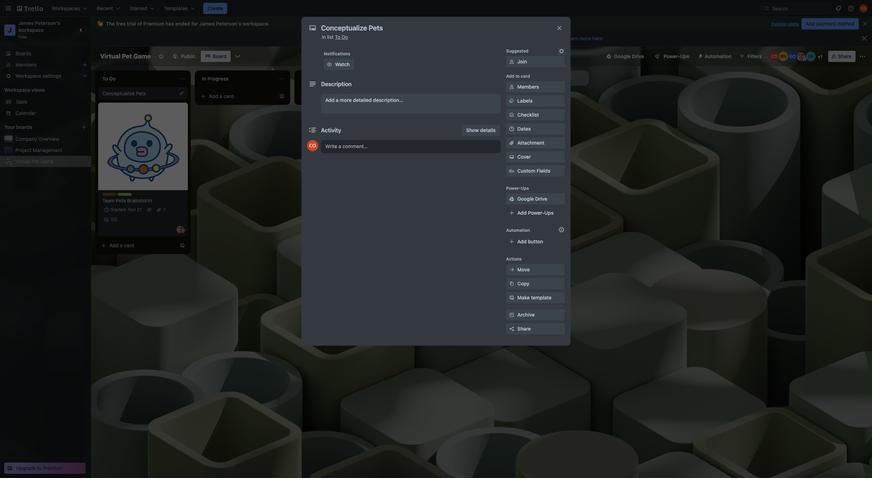 Task type: vqa. For each thing, say whether or not it's contained in the screenshot.
right "Build a workflow"
no



Task type: locate. For each thing, give the bounding box(es) containing it.
sm image
[[695, 51, 705, 61], [509, 83, 516, 90], [509, 112, 516, 119], [509, 196, 516, 203], [509, 295, 516, 302], [509, 312, 516, 319]]

sm image left "make"
[[509, 295, 516, 302]]

virtual pet game link
[[15, 158, 87, 165]]

checklist link
[[506, 109, 565, 121]]

1 horizontal spatial create from template… image
[[379, 94, 384, 99]]

free
[[116, 21, 126, 27]]

premium
[[143, 21, 164, 27], [43, 466, 63, 472]]

sm image right power-ups button
[[695, 51, 705, 61]]

to down join
[[516, 74, 520, 79]]

1 horizontal spatial to
[[516, 74, 520, 79]]

1 horizontal spatial drive
[[632, 53, 644, 59]]

1 vertical spatial premium
[[43, 466, 63, 472]]

1 horizontal spatial virtual
[[100, 53, 120, 60]]

virtual
[[100, 53, 120, 60], [449, 144, 463, 150], [15, 159, 30, 164]]

sm image left cover
[[509, 154, 516, 161]]

sm image inside the 'labels' link
[[509, 97, 516, 105]]

add a card button for second create from template… image from right
[[198, 91, 276, 102]]

1 horizontal spatial automation
[[705, 53, 732, 59]]

team down color: yellow, title: none image
[[102, 198, 115, 204]]

automation up add button
[[506, 228, 530, 233]]

for right the ended
[[191, 21, 198, 27]]

domain
[[423, 144, 440, 150]]

1 horizontal spatial add a card
[[209, 93, 234, 99]]

1 horizontal spatial workspace
[[243, 21, 268, 27]]

0 vertical spatial share button
[[829, 51, 856, 62]]

sm image for move
[[509, 267, 516, 274]]

premium right upgrade
[[43, 466, 63, 472]]

pet down show
[[465, 144, 472, 150]]

0 vertical spatial members link
[[0, 59, 91, 70]]

2 create from template… image from the left
[[379, 94, 384, 99]]

1 horizontal spatial more
[[580, 35, 591, 41]]

1 horizontal spatial game
[[133, 53, 151, 60]]

edit card image
[[179, 90, 184, 96]]

sm image for members
[[509, 83, 516, 90]]

company
[[15, 136, 37, 142]]

ups left automation button
[[680, 53, 690, 59]]

learn more here link
[[563, 35, 603, 41]]

0 vertical spatial to
[[516, 74, 520, 79]]

sm image up add power-ups link
[[509, 196, 516, 203]]

share down archive
[[518, 326, 531, 332]]

0 horizontal spatial virtual
[[15, 159, 30, 164]]

dates button
[[506, 123, 565, 135]]

virtual pet game down free
[[100, 53, 151, 60]]

1 horizontal spatial for
[[441, 144, 447, 150]]

for right domain
[[441, 144, 447, 150]]

blocker - timely discussion (#4) link
[[401, 96, 483, 103]]

add inside button
[[506, 75, 516, 81]]

0 vertical spatial workspace
[[243, 21, 268, 27]]

sm image inside copy link
[[509, 281, 516, 288]]

virtual pet game
[[100, 53, 151, 60], [15, 159, 53, 164]]

2 horizontal spatial ups
[[680, 53, 690, 59]]

1 horizontal spatial members
[[518, 84, 539, 90]]

sm image
[[350, 35, 359, 42], [558, 48, 565, 55], [509, 58, 516, 65], [326, 61, 333, 68], [509, 97, 516, 105], [509, 154, 516, 161], [509, 267, 516, 274], [509, 281, 516, 288]]

sm image down add to card
[[509, 83, 516, 90]]

(#4)
[[465, 97, 474, 103]]

james down create button
[[199, 21, 215, 27]]

members down boards
[[15, 62, 37, 68]]

add to card
[[506, 74, 530, 79]]

1 vertical spatial for
[[441, 144, 447, 150]]

j
[[8, 26, 12, 34]]

game inside "board name" text box
[[133, 53, 151, 60]]

sm image down actions
[[509, 267, 516, 274]]

james peterson (jamespeterson93) image up create from template… icon
[[177, 226, 185, 234]]

to do link
[[335, 34, 348, 40]]

project management
[[15, 147, 62, 153]]

0 vertical spatial google drive
[[614, 53, 644, 59]]

sm image for copy
[[509, 281, 516, 288]]

james peterson's workspace link
[[18, 20, 62, 33]]

explore
[[772, 21, 787, 27]]

team left task
[[118, 193, 129, 198]]

virtual inside securing domain for virtual pet game website
[[449, 144, 463, 150]]

sm image inside join link
[[509, 58, 516, 65]]

blocker left the 'fyi'
[[417, 92, 432, 97]]

members for right members link
[[518, 84, 539, 90]]

ups down custom
[[521, 186, 529, 191]]

virtual pet game inside "board name" text box
[[100, 53, 151, 60]]

more
[[580, 35, 591, 41], [340, 97, 352, 103]]

banner containing 👋
[[91, 17, 873, 31]]

peterson's inside james peterson's workspace free
[[35, 20, 60, 26]]

create button
[[203, 3, 227, 14]]

game down management
[[40, 159, 53, 164]]

add a card for 1st create from template… image from right add a card button
[[309, 93, 334, 99]]

0 vertical spatial members
[[15, 62, 37, 68]]

sm image left join
[[509, 58, 516, 65]]

gary orlando (garyorlando) image
[[788, 52, 798, 61]]

public button
[[168, 51, 200, 62]]

archive
[[518, 312, 535, 318]]

2 vertical spatial power-
[[528, 210, 545, 216]]

1 vertical spatial virtual pet game
[[15, 159, 53, 164]]

sm image inside cover link
[[509, 154, 516, 161]]

0 vertical spatial pets
[[136, 90, 146, 96]]

1 horizontal spatial james peterson (jamespeterson93) image
[[797, 52, 807, 61]]

team pets brainstorm
[[102, 198, 152, 204]]

automation inside automation button
[[705, 53, 732, 59]]

share
[[838, 53, 852, 59], [518, 326, 531, 332]]

1 horizontal spatial pet
[[122, 53, 132, 60]]

add a card for add a card button for create from template… icon
[[109, 243, 134, 249]]

more left here
[[580, 35, 591, 41]]

sm image for automation
[[695, 51, 705, 61]]

0 horizontal spatial drive
[[535, 196, 548, 202]]

1 down team pets brainstorm link
[[164, 207, 166, 213]]

team for team task
[[118, 193, 129, 198]]

1 vertical spatial drive
[[535, 196, 548, 202]]

sm image left copy
[[509, 281, 516, 288]]

blocker left -
[[401, 97, 418, 103]]

sm image inside members link
[[509, 83, 516, 90]]

0 vertical spatial google
[[614, 53, 631, 59]]

1 vertical spatial james peterson (jamespeterson93) image
[[177, 226, 185, 234]]

0 horizontal spatial peterson's
[[35, 20, 60, 26]]

1 horizontal spatial add a card button
[[198, 91, 276, 102]]

1 horizontal spatial team
[[118, 193, 129, 198]]

add button
[[518, 239, 544, 245]]

labels link
[[506, 95, 565, 107]]

0 horizontal spatial workspace
[[18, 27, 44, 33]]

0 horizontal spatial for
[[191, 21, 198, 27]]

1 vertical spatial members link
[[506, 81, 565, 93]]

virtual inside "board name" text box
[[100, 53, 120, 60]]

0 vertical spatial game
[[133, 53, 151, 60]]

1 vertical spatial pet
[[465, 144, 472, 150]]

1 horizontal spatial power-ups
[[664, 53, 690, 59]]

button
[[528, 239, 544, 245]]

sm image for labels
[[509, 97, 516, 105]]

None text field
[[318, 22, 549, 34]]

pet
[[122, 53, 132, 60], [465, 144, 472, 150], [31, 159, 39, 164]]

for inside securing domain for virtual pet game website
[[441, 144, 447, 150]]

show menu image
[[860, 53, 867, 60]]

timely
[[423, 97, 438, 103]]

1 horizontal spatial google drive
[[614, 53, 644, 59]]

share button left "show menu" icon
[[829, 51, 856, 62]]

virtual down the
[[100, 53, 120, 60]]

Search field
[[770, 3, 832, 14]]

0 horizontal spatial ups
[[521, 186, 529, 191]]

0 horizontal spatial team
[[102, 198, 115, 204]]

create from template… image
[[180, 243, 185, 249]]

sm image inside checklist link
[[509, 112, 516, 119]]

0 vertical spatial premium
[[143, 21, 164, 27]]

for
[[191, 21, 198, 27], [441, 144, 447, 150]]

share left "show menu" icon
[[838, 53, 852, 59]]

card
[[521, 74, 530, 79], [224, 93, 234, 99], [323, 93, 334, 99], [124, 243, 134, 249]]

table link
[[15, 99, 87, 106]]

list inside button
[[536, 75, 543, 81]]

sm image for suggested
[[558, 48, 565, 55]]

your boards
[[4, 124, 32, 130]]

blocker for blocker fyi
[[417, 92, 432, 97]]

0 vertical spatial pet
[[122, 53, 132, 60]]

1 horizontal spatial peterson's
[[216, 21, 241, 27]]

color: green, title: "goal" element
[[401, 92, 415, 97]]

sm image inside watch button
[[326, 61, 333, 68]]

premium right the of
[[143, 21, 164, 27]]

detailed
[[353, 97, 372, 103]]

wave image
[[97, 21, 103, 27]]

0 horizontal spatial premium
[[43, 466, 63, 472]]

upgrade
[[16, 466, 36, 472]]

sm image down learn more here link
[[558, 48, 565, 55]]

make template link
[[506, 292, 565, 304]]

2 horizontal spatial game
[[401, 152, 414, 157]]

drive up add power-ups
[[535, 196, 548, 202]]

peterson's up boards link
[[35, 20, 60, 26]]

0 horizontal spatial 1
[[164, 207, 166, 213]]

list right in
[[327, 34, 334, 40]]

0 vertical spatial automation
[[705, 53, 732, 59]]

1 vertical spatial workspace
[[18, 27, 44, 33]]

peterson's down create button
[[216, 21, 241, 27]]

watch button
[[324, 59, 354, 70]]

0 vertical spatial virtual
[[100, 53, 120, 60]]

members link down boards
[[0, 59, 91, 70]]

pets up started:
[[116, 198, 126, 204]]

copy link
[[506, 278, 565, 290]]

1 horizontal spatial share
[[838, 53, 852, 59]]

to for premium
[[37, 466, 42, 472]]

1 vertical spatial google
[[518, 196, 534, 202]]

0 horizontal spatial google drive
[[518, 196, 548, 202]]

payment
[[817, 21, 836, 27]]

1 vertical spatial virtual
[[449, 144, 463, 150]]

0 vertical spatial power-
[[664, 53, 680, 59]]

1 vertical spatial pets
[[116, 198, 126, 204]]

pets inside conceptualize pets link
[[136, 90, 146, 96]]

add a card
[[209, 93, 234, 99], [309, 93, 334, 99], [109, 243, 134, 249]]

1 vertical spatial christina overa (christinaovera) image
[[307, 140, 318, 152]]

dates
[[518, 126, 531, 132]]

discussion
[[439, 97, 463, 103]]

2 horizontal spatial add a card button
[[297, 91, 376, 102]]

brainstorm
[[127, 198, 152, 204]]

sm image left labels
[[509, 97, 516, 105]]

list right another
[[536, 75, 543, 81]]

primary element
[[0, 0, 873, 17]]

0 vertical spatial share
[[838, 53, 852, 59]]

sm image left watch
[[326, 61, 333, 68]]

james up free
[[18, 20, 34, 26]]

+
[[818, 54, 821, 59]]

workspace
[[243, 21, 268, 27], [18, 27, 44, 33]]

card for second create from template… image from right
[[224, 93, 234, 99]]

overview
[[38, 136, 59, 142]]

2 horizontal spatial virtual
[[449, 144, 463, 150]]

project management link
[[15, 147, 87, 154]]

👋 the free trial of premium has ended for james peterson's workspace .
[[97, 21, 270, 27]]

add
[[806, 21, 815, 27], [506, 74, 515, 79], [506, 75, 516, 81], [209, 93, 218, 99], [309, 93, 318, 99], [325, 97, 335, 103], [518, 210, 527, 216], [518, 239, 527, 245], [109, 243, 119, 249]]

calendar
[[15, 110, 36, 116]]

company overview link
[[15, 136, 87, 143]]

james inside james peterson's workspace free
[[18, 20, 34, 26]]

sm image inside automation button
[[695, 51, 705, 61]]

to
[[516, 74, 520, 79], [37, 466, 42, 472]]

pets inside team pets brainstorm link
[[116, 198, 126, 204]]

0 vertical spatial drive
[[632, 53, 644, 59]]

virtual pet game down project management
[[15, 159, 53, 164]]

labels
[[518, 98, 533, 104]]

2 vertical spatial game
[[40, 159, 53, 164]]

sm image inside make template link
[[509, 295, 516, 302]]

pets for conceptualize
[[136, 90, 146, 96]]

google
[[614, 53, 631, 59], [518, 196, 534, 202]]

0 horizontal spatial share button
[[506, 324, 565, 335]]

ups up add button button
[[545, 210, 554, 216]]

0 horizontal spatial to
[[37, 466, 42, 472]]

sm image inside the archive link
[[509, 312, 516, 319]]

christina overa (christinaovera) image
[[770, 52, 780, 61], [307, 140, 318, 152]]

1 right jeremy miller (jeremymiller198) icon
[[821, 54, 823, 59]]

sm image inside move link
[[509, 267, 516, 274]]

1 horizontal spatial premium
[[143, 21, 164, 27]]

company overview
[[15, 136, 59, 142]]

2 vertical spatial ups
[[545, 210, 554, 216]]

team pets brainstorm link
[[102, 197, 184, 204]]

None checkbox
[[401, 105, 426, 113]]

automation
[[705, 53, 732, 59], [506, 228, 530, 233]]

game down securing
[[401, 152, 414, 157]]

2 horizontal spatial add a card
[[309, 93, 334, 99]]

0 horizontal spatial automation
[[506, 228, 530, 233]]

pets right conceptualize
[[136, 90, 146, 96]]

0 horizontal spatial create from template… image
[[279, 94, 285, 99]]

learn
[[566, 35, 579, 41]]

add a card button for create from template… icon
[[98, 240, 177, 251]]

1 vertical spatial list
[[536, 75, 543, 81]]

0 vertical spatial for
[[191, 21, 198, 27]]

0 horizontal spatial add a card
[[109, 243, 134, 249]]

power-
[[664, 53, 680, 59], [506, 186, 521, 191], [528, 210, 545, 216]]

color: yellow, title: none image
[[102, 193, 116, 196]]

virtual down the "project"
[[15, 159, 30, 164]]

add power-ups link
[[506, 208, 565, 219]]

sm image for watch
[[326, 61, 333, 68]]

more left detailed
[[340, 97, 352, 103]]

to right upgrade
[[37, 466, 42, 472]]

automation button
[[695, 51, 736, 62]]

power-ups
[[664, 53, 690, 59], [506, 186, 529, 191]]

notifications
[[324, 51, 351, 56]]

members link down another
[[506, 81, 565, 93]]

1 vertical spatial members
[[518, 84, 539, 90]]

0 vertical spatial virtual pet game
[[100, 53, 151, 60]]

james peterson (jamespeterson93) image left +
[[797, 52, 807, 61]]

1 horizontal spatial ups
[[545, 210, 554, 216]]

open information menu image
[[848, 5, 855, 12]]

custom fields button
[[506, 168, 565, 175]]

virtual right domain
[[449, 144, 463, 150]]

create from template… image
[[279, 94, 285, 99], [379, 94, 384, 99]]

0 horizontal spatial power-ups
[[506, 186, 529, 191]]

pet down project management
[[31, 159, 39, 164]]

members
[[15, 62, 37, 68], [518, 84, 539, 90]]

1 vertical spatial share
[[518, 326, 531, 332]]

team
[[118, 193, 129, 198], [102, 198, 115, 204]]

peterson's
[[35, 20, 60, 26], [216, 21, 241, 27]]

0 vertical spatial power-ups
[[664, 53, 690, 59]]

share button down the archive link
[[506, 324, 565, 335]]

color: blue, title: "fyi" element
[[432, 92, 446, 97]]

trial
[[127, 21, 136, 27]]

sm image left archive
[[509, 312, 516, 319]]

archive link
[[506, 310, 565, 321]]

calendar link
[[15, 110, 87, 117]]

0 horizontal spatial james
[[18, 20, 34, 26]]

filters button
[[737, 51, 764, 62]]

1 horizontal spatial 1
[[821, 54, 823, 59]]

sm image left checklist
[[509, 112, 516, 119]]

drive left power-ups button
[[632, 53, 644, 59]]

0 horizontal spatial share
[[518, 326, 531, 332]]

game left the star or unstar board image
[[133, 53, 151, 60]]

pet down trial
[[122, 53, 132, 60]]

members down another
[[518, 84, 539, 90]]

/
[[113, 217, 115, 222]]

0 vertical spatial ups
[[680, 53, 690, 59]]

0 horizontal spatial more
[[340, 97, 352, 103]]

0 horizontal spatial power-
[[506, 186, 521, 191]]

automation left filters button
[[705, 53, 732, 59]]

members link
[[0, 59, 91, 70], [506, 81, 565, 93]]

boards link
[[0, 48, 91, 59]]

color: red, title: "blocker" element
[[417, 92, 432, 97]]

.
[[268, 21, 270, 27]]

banner
[[91, 17, 873, 31]]

james peterson (jamespeterson93) image
[[797, 52, 807, 61], [177, 226, 185, 234]]

do
[[342, 34, 348, 40]]

list
[[327, 34, 334, 40], [536, 75, 543, 81]]

0 horizontal spatial google
[[518, 196, 534, 202]]

2 horizontal spatial pet
[[465, 144, 472, 150]]



Task type: describe. For each thing, give the bounding box(es) containing it.
1 vertical spatial more
[[340, 97, 352, 103]]

add board image
[[81, 125, 87, 130]]

Board name text field
[[97, 51, 154, 62]]

custom
[[518, 168, 536, 174]]

securing domain for virtual pet game website
[[401, 144, 472, 157]]

sm image for join
[[509, 58, 516, 65]]

1 create from template… image from the left
[[279, 94, 285, 99]]

learn more here
[[566, 35, 603, 41]]

customize views image
[[234, 53, 241, 60]]

of
[[137, 21, 142, 27]]

add button button
[[506, 236, 565, 248]]

power-ups inside button
[[664, 53, 690, 59]]

explore plans
[[772, 21, 799, 27]]

watch
[[335, 61, 350, 67]]

conceptualize pets
[[102, 90, 146, 96]]

suggested
[[506, 48, 529, 54]]

1 horizontal spatial james
[[199, 21, 215, 27]]

color: bold lime, title: none image
[[448, 92, 462, 95]]

0 vertical spatial james peterson (jamespeterson93) image
[[797, 52, 807, 61]]

template
[[531, 295, 552, 301]]

members for topmost members link
[[15, 62, 37, 68]]

copy
[[518, 281, 530, 287]]

views
[[32, 87, 45, 93]]

0 horizontal spatial virtual pet game
[[15, 159, 53, 164]]

0 notifications image
[[835, 4, 843, 13]]

to
[[335, 34, 341, 40]]

attachment button
[[506, 137, 565, 149]]

drive inside button
[[632, 53, 644, 59]]

0 vertical spatial christina overa (christinaovera) image
[[770, 52, 780, 61]]

started: nov 27
[[111, 207, 142, 213]]

-
[[420, 97, 422, 103]]

board link
[[201, 51, 231, 62]]

2 vertical spatial virtual
[[15, 159, 30, 164]]

google inside button
[[614, 53, 631, 59]]

blocker - timely discussion (#4)
[[401, 97, 474, 103]]

workspace
[[4, 87, 30, 93]]

pet inside securing domain for virtual pet game website
[[465, 144, 472, 150]]

workspace inside james peterson's workspace free
[[18, 27, 44, 33]]

custom fields
[[518, 168, 551, 174]]

another
[[517, 75, 535, 81]]

team task
[[118, 193, 139, 198]]

cover
[[518, 154, 531, 160]]

description
[[321, 81, 352, 87]]

google drive inside button
[[614, 53, 644, 59]]

blocker for blocker - timely discussion (#4)
[[401, 97, 418, 103]]

1 vertical spatial google drive
[[518, 196, 548, 202]]

peterson's inside banner
[[216, 21, 241, 27]]

google drive button
[[603, 51, 649, 62]]

0 horizontal spatial game
[[40, 159, 53, 164]]

fields
[[537, 168, 551, 174]]

2 vertical spatial pet
[[31, 159, 39, 164]]

management
[[33, 147, 62, 153]]

ups inside power-ups button
[[680, 53, 690, 59]]

christina overa (christinaovera) image
[[860, 4, 868, 13]]

your boards with 3 items element
[[4, 123, 71, 132]]

card for create from template… icon
[[124, 243, 134, 249]]

upgrade to premium
[[16, 466, 63, 472]]

search image
[[765, 6, 770, 11]]

j link
[[4, 25, 15, 36]]

1 vertical spatial power-
[[506, 186, 521, 191]]

ended
[[175, 21, 190, 27]]

0 vertical spatial list
[[327, 34, 334, 40]]

description…
[[373, 97, 404, 103]]

actions
[[506, 257, 522, 262]]

Write a comment text field
[[321, 140, 501, 153]]

power- inside button
[[664, 53, 680, 59]]

has
[[166, 21, 174, 27]]

0 vertical spatial 1
[[821, 54, 823, 59]]

boards
[[15, 51, 31, 56]]

sm image for make template
[[509, 295, 516, 302]]

table
[[15, 99, 28, 105]]

free
[[18, 34, 27, 40]]

jeremy miller (jeremymiller198) image
[[806, 52, 816, 61]]

join link
[[506, 56, 565, 67]]

sm image for google drive
[[509, 196, 516, 203]]

1 horizontal spatial power-
[[528, 210, 545, 216]]

fyi
[[432, 92, 439, 97]]

sm image for cover
[[509, 154, 516, 161]]

ben nelson (bennelson96) image
[[779, 52, 789, 61]]

power-ups button
[[650, 51, 694, 62]]

for inside banner
[[191, 21, 198, 27]]

make template
[[518, 295, 552, 301]]

task
[[130, 193, 139, 198]]

method
[[838, 21, 855, 27]]

1 vertical spatial share button
[[506, 324, 565, 335]]

0 horizontal spatial james peterson (jamespeterson93) image
[[177, 226, 185, 234]]

pets for team
[[116, 198, 126, 204]]

make
[[518, 295, 530, 301]]

upgrade to premium link
[[4, 463, 86, 475]]

create
[[208, 5, 223, 11]]

conceptualize
[[102, 90, 135, 96]]

to for card
[[516, 74, 520, 79]]

the
[[106, 21, 115, 27]]

add payment method button
[[802, 18, 859, 29]]

1 vertical spatial ups
[[521, 186, 529, 191]]

ups inside add power-ups link
[[545, 210, 554, 216]]

sm image for checklist
[[509, 112, 516, 119]]

boards
[[16, 124, 32, 130]]

public
[[181, 53, 195, 59]]

game inside securing domain for virtual pet game website
[[401, 152, 414, 157]]

show details
[[466, 127, 496, 133]]

in list to do
[[322, 34, 348, 40]]

show
[[466, 127, 479, 133]]

add payment method
[[806, 21, 855, 27]]

attachment
[[518, 140, 545, 146]]

join
[[518, 59, 527, 65]]

card for 1st create from template… image from right
[[323, 93, 334, 99]]

add another list button
[[494, 70, 589, 86]]

0 / 2
[[111, 217, 117, 222]]

color: bold lime, title: "team task" element
[[118, 193, 139, 198]]

team for team pets brainstorm
[[102, 198, 115, 204]]

1 horizontal spatial share button
[[829, 51, 856, 62]]

add a card for add a card button corresponding to second create from template… image from right
[[209, 93, 234, 99]]

27
[[137, 207, 142, 213]]

move
[[518, 267, 530, 273]]

cover link
[[506, 152, 565, 163]]

1 horizontal spatial members link
[[506, 81, 565, 93]]

checklist
[[518, 112, 539, 118]]

project
[[15, 147, 31, 153]]

securing domain for virtual pet game website link
[[401, 144, 483, 158]]

details
[[480, 127, 496, 133]]

plans
[[788, 21, 799, 27]]

pet inside "board name" text box
[[122, 53, 132, 60]]

1 vertical spatial 1
[[164, 207, 166, 213]]

sm image for archive
[[509, 312, 516, 319]]

website
[[416, 152, 434, 157]]

nov
[[128, 207, 136, 213]]

add a card button for 1st create from template… image from right
[[297, 91, 376, 102]]

add another list
[[506, 75, 543, 81]]

1 vertical spatial automation
[[506, 228, 530, 233]]

star or unstar board image
[[159, 54, 164, 59]]

0
[[111, 217, 113, 222]]

0 horizontal spatial christina overa (christinaovera) image
[[307, 140, 318, 152]]

in
[[322, 34, 326, 40]]

sm image right do
[[350, 35, 359, 42]]



